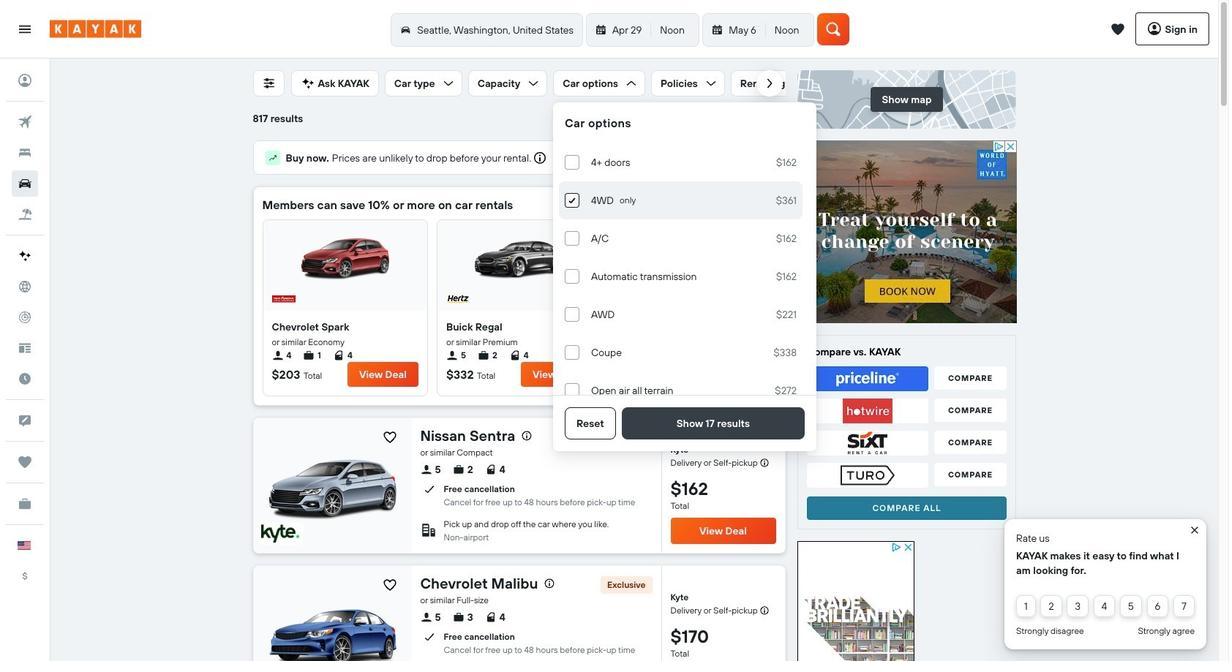 Task type: locate. For each thing, give the bounding box(es) containing it.
list
[[272, 349, 418, 362], [446, 349, 592, 362], [420, 459, 505, 480], [420, 607, 505, 628]]

vehicle type: compact - nissan sentra or similar image
[[269, 442, 396, 527]]

go to our blog image
[[12, 335, 38, 361]]

None search field
[[389, 13, 817, 46]]

hertz logo image
[[446, 293, 470, 305]]

search for cars image
[[12, 170, 38, 197]]

buick regal car image
[[475, 226, 563, 285]]

united states (english) image
[[18, 541, 31, 550]]

search for packages image
[[12, 201, 38, 228]]

1 vertical spatial advertisement element
[[797, 541, 915, 661]]

1 advertisement element from the top
[[797, 140, 1017, 323]]

2 advertisement element from the top
[[797, 541, 915, 661]]

submit feedback about our site image
[[12, 408, 38, 434]]

turo image
[[807, 463, 928, 488]]

0 vertical spatial advertisement element
[[797, 140, 1017, 323]]

trips image
[[12, 449, 38, 476]]

dialog
[[1005, 519, 1206, 650]]

advertisement element
[[797, 140, 1017, 323], [797, 541, 915, 661]]

hotwire image
[[807, 399, 928, 424]]

priceline image
[[807, 367, 928, 391]]



Task type: describe. For each thing, give the bounding box(es) containing it.
buick encore car image
[[649, 226, 737, 285]]

track a flight image
[[12, 304, 38, 331]]

chevrolet spark car image
[[301, 226, 389, 285]]

this location is not in proximity of an airport. element
[[444, 532, 489, 543]]

kayak for business new image
[[12, 491, 38, 517]]

rentawreck logo image
[[272, 293, 295, 305]]

find out the best time to travel image
[[12, 366, 38, 392]]

go to explore image
[[12, 274, 38, 300]]

sixt image
[[807, 431, 928, 456]]

navigation menu image
[[18, 22, 32, 36]]

car agency: kyte image
[[261, 525, 299, 544]]

search for flights image
[[12, 109, 38, 135]]

sign in image
[[12, 67, 38, 94]]

vehicle type: full-size - chevrolet malibu or similar image
[[269, 589, 396, 661]]

search for hotels image
[[12, 140, 38, 166]]



Task type: vqa. For each thing, say whether or not it's contained in the screenshot.
hertz logo
yes



